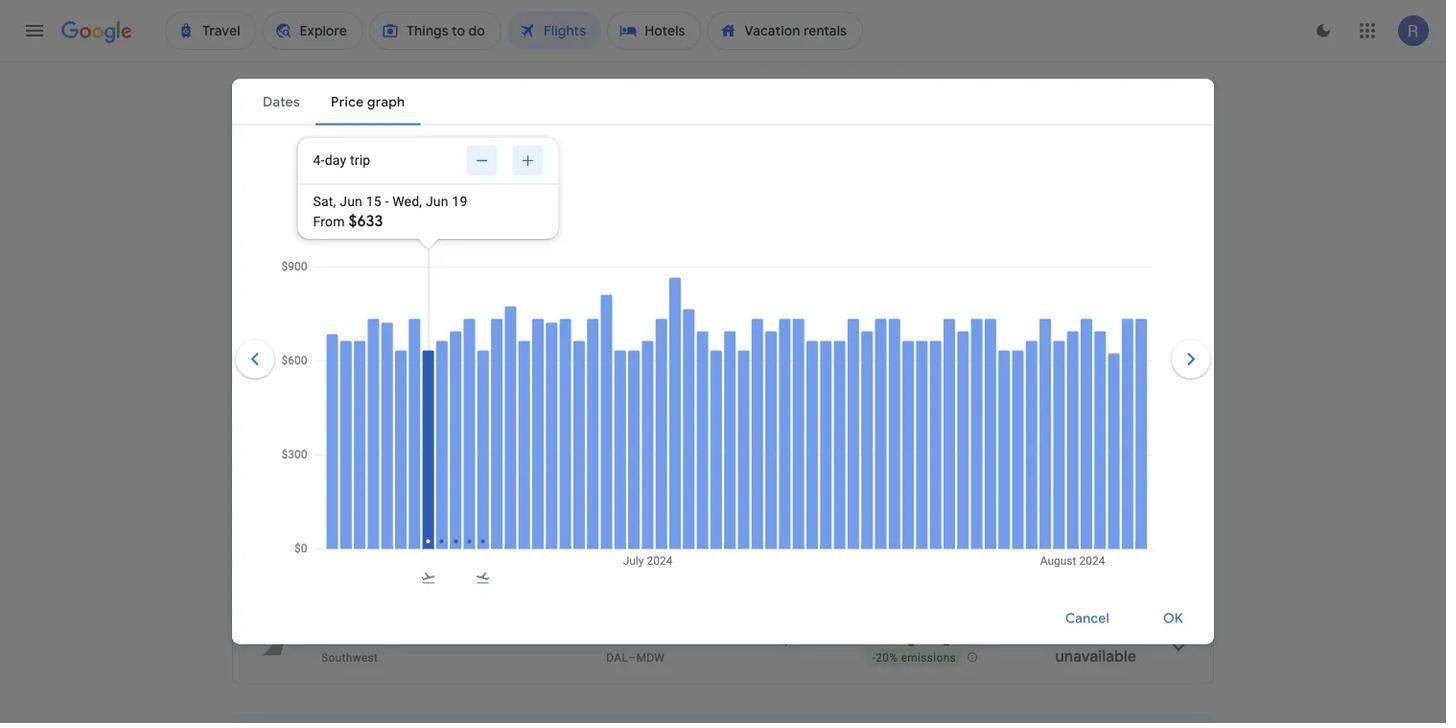 Task type: describe. For each thing, give the bounding box(es) containing it.
am for 10:15 am
[[361, 556, 385, 575]]

airlines
[[447, 199, 495, 216]]

2 button
[[368, 88, 445, 123]]

best
[[232, 334, 272, 358]]

- for 193
[[867, 436, 870, 449]]

kg for 193
[[892, 412, 909, 431]]

may
[[910, 363, 933, 377]]

scroll backward image
[[232, 336, 278, 382]]

emissions for 166
[[896, 508, 951, 521]]

wed,
[[393, 194, 422, 210]]

193
[[866, 412, 889, 431]]

dal
[[607, 651, 629, 664]]

jun inside find the best price region
[[376, 272, 399, 290]]

adults.
[[704, 363, 740, 377]]

track prices
[[265, 272, 343, 290]]

ok
[[1164, 610, 1184, 627]]

4-
[[313, 153, 325, 168]]

charges
[[792, 363, 835, 377]]

am right 11:31
[[434, 412, 459, 431]]

2 inside popup button
[[402, 97, 410, 113]]

1 total duration 2 hr 31 min. element from the top
[[607, 412, 731, 434]]

sort
[[1134, 361, 1161, 378]]

– inside 1:55 pm – 4:10 pm southwest
[[380, 627, 389, 647]]

southwest
[[321, 651, 378, 664]]

nonstop for nonstop flight. element to the middle
[[731, 484, 791, 503]]

Arrival time: 4:10 PM. text field
[[393, 627, 450, 647]]

Departure time: 10:44 AM. text field
[[321, 484, 389, 503]]

trip for this price for this flight doesn't include overhead bin access. if you need a carry-on bag, use the bags filter to update prices. image in the right bottom of the page
[[1119, 436, 1137, 449]]

15 for -
[[366, 194, 382, 210]]

10:44
[[321, 484, 361, 503]]

departing
[[277, 334, 365, 358]]

1:55 pm – 4:10 pm southwest
[[321, 627, 450, 664]]

12:40
[[402, 556, 441, 575]]

airlines button
[[436, 192, 528, 223]]

all filters
[[269, 199, 325, 216]]

Departure time: 9:00 AM. text field
[[321, 412, 382, 431]]

jun 15 – 19, 2024
[[376, 272, 482, 290]]

swap origin and destination. image
[[526, 146, 549, 169]]

from
[[313, 213, 345, 229]]

2 hr 31 min dfw – ord for second total duration 2 hr 31 min. element from the bottom of the the best departing flights main content
[[607, 412, 680, 449]]

170 kg co 2
[[872, 627, 950, 650]]

scroll forward image
[[1169, 336, 1215, 382]]

12:40 pm
[[402, 556, 467, 575]]

find the best price region
[[232, 270, 1215, 319]]

0 vertical spatial trip
[[350, 153, 371, 168]]

2 inside 166 kg co 2
[[937, 490, 944, 506]]

min up total duration 2 hr 25 min. element
[[654, 484, 680, 503]]

194
[[866, 556, 889, 575]]

$811
[[1107, 556, 1137, 575]]

0 horizontal spatial jun
[[340, 194, 363, 210]]

9:00 am – 11:31 am united
[[321, 412, 459, 449]]

+
[[639, 363, 646, 377]]

2 inside 2 hr 15 min dal – mdw
[[607, 627, 615, 647]]

10:44 am – 1:15 pm united
[[321, 484, 458, 520]]

732 US dollars text field
[[1103, 484, 1137, 503]]

emissions for 193
[[889, 436, 944, 449]]

hr for total duration 2 hr 15 min. element
[[618, 627, 633, 647]]

this price for this flight doesn't include overhead bin access. if you need a carry-on bag, use the bags filter to update prices. image
[[1080, 409, 1103, 432]]

nonstop for nonstop flight. element for 2 hr 31 min
[[731, 412, 791, 431]]

united for 10:44
[[321, 507, 356, 520]]

2 hr 31 min dfw – ord for 2nd total duration 2 hr 31 min. element
[[607, 484, 680, 520]]

sort by: button
[[1127, 352, 1215, 387]]

2 inside 170 kg co 2
[[944, 633, 950, 650]]

nonstop flight. element for 2 hr 15 min
[[734, 627, 794, 650]]

leaves dallas/fort worth international airport at 9:00 am on saturday, june 15 and arrives at o'hare international airport at 11:31 am on saturday, june 15. element
[[321, 412, 459, 431]]

bag fees button
[[861, 363, 907, 377]]

– inside 2 hr 15 min dal – mdw
[[629, 651, 637, 664]]

811 US dollars text field
[[1107, 556, 1137, 575]]

ord for 2nd total duration 2 hr 31 min. element
[[639, 507, 663, 520]]

passenger assistance button
[[971, 363, 1089, 377]]

assistance
[[1031, 363, 1089, 377]]

round for this price for this flight doesn't include overhead bin access. if you need a carry-on bag, use the bags filter to update prices. icon
[[1085, 508, 1116, 521]]

2 and from the left
[[838, 363, 858, 377]]

leaves dallas love field at 1:55 pm on saturday, june 15 and arrives at chicago midway international airport at 4:10 pm on saturday, june 15. element
[[321, 627, 450, 647]]

2 inside 193 kg co 2
[[937, 418, 943, 434]]

-9% emissions
[[867, 436, 944, 449]]

pm inside 10:44 am – 1:15 pm united
[[435, 484, 458, 503]]

20%
[[876, 652, 898, 665]]

on
[[311, 363, 324, 377]]

166 kg co 2
[[866, 484, 944, 506]]

Arrival time: 11:31 AM. text field
[[399, 412, 459, 431]]

10:15
[[321, 556, 358, 575]]

ranked based on price and convenience
[[232, 363, 448, 377]]

cancel button
[[1043, 596, 1133, 642]]

2 fees from the left
[[884, 363, 907, 377]]

10:15 am
[[321, 556, 385, 575]]

Arrival time: 1:15 PM. text field
[[405, 484, 458, 503]]

price unavailable
[[1056, 627, 1137, 666]]

pm right 12:40 at left bottom
[[444, 556, 467, 575]]

pm up southwest
[[353, 627, 376, 647]]

31 for 2nd total duration 2 hr 31 min. element
[[637, 484, 651, 503]]

mdw
[[637, 651, 665, 664]]

9%
[[870, 436, 886, 449]]

sort by:
[[1134, 361, 1184, 378]]

convenience
[[380, 363, 448, 377]]

trip for this price for this flight doesn't include overhead bin access. if you need a carry-on bag, use the bags filter to update prices. icon
[[1119, 508, 1137, 521]]

2024
[[449, 272, 482, 290]]

2 hr 25 min
[[607, 556, 683, 575]]

193 kg co 2
[[866, 412, 943, 434]]

day
[[325, 153, 347, 168]]

$633
[[349, 211, 383, 231]]



Task type: vqa. For each thing, say whether or not it's contained in the screenshot.
1st hr from the bottom
yes



Task type: locate. For each thing, give the bounding box(es) containing it.
co up -20% emissions
[[920, 627, 944, 647]]

hr down taxes
[[618, 412, 633, 431]]

total duration 2 hr 31 min. element down for
[[607, 412, 731, 434]]

prices
[[481, 363, 514, 377]]

learn more about ranking image
[[452, 361, 469, 378]]

united
[[321, 435, 356, 449], [321, 507, 356, 520]]

1 fees from the left
[[649, 363, 672, 377]]

1 horizontal spatial jun
[[376, 272, 399, 290]]

2 $732 from the top
[[1103, 484, 1137, 503]]

kg for 170
[[899, 627, 916, 647]]

round down this price for this flight doesn't include overhead bin access. if you need a carry-on bag, use the bags filter to update prices. image in the right bottom of the page
[[1085, 436, 1116, 449]]

fees right +
[[649, 363, 672, 377]]

1 vertical spatial trip
[[1119, 436, 1137, 449]]

2 united from the top
[[321, 507, 356, 520]]

trip
[[350, 153, 371, 168], [1119, 436, 1137, 449], [1119, 508, 1137, 521]]

– inside 10:44 am – 1:15 pm united
[[392, 484, 402, 503]]

fees
[[649, 363, 672, 377], [884, 363, 907, 377]]

2 round from the top
[[1085, 508, 1116, 521]]

ord up '25'
[[639, 507, 663, 520]]

None search field
[[232, 88, 1215, 254]]

hr inside 2 hr 15 min dal – mdw
[[618, 627, 633, 647]]

min up mdw
[[655, 627, 681, 647]]

$732 for $732 text box
[[1103, 484, 1137, 503]]

apply.
[[936, 363, 968, 377]]

this price for this flight doesn't include overhead bin access. if you need a carry-on bag, use the bags filter to update prices. image
[[1080, 481, 1103, 504]]

best departing flights
[[232, 334, 425, 358]]

1:15
[[405, 484, 431, 503]]

1 vertical spatial co
[[913, 484, 937, 503]]

trip right day
[[350, 153, 371, 168]]

2 round trip from the top
[[1085, 508, 1137, 521]]

-22% emissions
[[867, 508, 951, 521]]

31 for second total duration 2 hr 31 min. element from the bottom of the the best departing flights main content
[[637, 412, 651, 431]]

2
[[402, 97, 410, 113], [694, 363, 701, 377], [607, 412, 615, 431], [937, 418, 943, 434], [607, 484, 615, 503], [937, 490, 944, 506], [607, 556, 615, 575], [607, 627, 615, 647], [944, 633, 950, 650]]

2 hr 31 min dfw – ord up 2 hr 25 min
[[607, 484, 680, 520]]

round trip for this price for this flight doesn't include overhead bin access. if you need a carry-on bag, use the bags filter to update prices. icon
[[1085, 508, 1137, 521]]

ord down +
[[639, 435, 663, 449]]

stops button
[[348, 192, 428, 223]]

1 31 from the top
[[637, 412, 651, 431]]

0 vertical spatial 15
[[366, 194, 382, 210]]

1 vertical spatial united
[[321, 507, 356, 520]]

$732 down the sort at the right of page
[[1103, 412, 1137, 431]]

1 ord from the top
[[639, 435, 663, 449]]

and left the bag
[[838, 363, 858, 377]]

united inside 9:00 am – 11:31 am united
[[321, 435, 356, 449]]

0 vertical spatial emissions
[[889, 436, 944, 449]]

– left 11:31
[[386, 412, 396, 431]]

0 vertical spatial $732
[[1103, 412, 1137, 431]]

1 vertical spatial dfw
[[607, 507, 631, 520]]

dfw
[[607, 435, 631, 449], [607, 507, 631, 520]]

1:55
[[321, 627, 350, 647]]

kg up -9% emissions
[[892, 412, 909, 431]]

– up 2 hr 25 min
[[631, 507, 639, 520]]

round trip for this price for this flight doesn't include overhead bin access. if you need a carry-on bag, use the bags filter to update prices. image in the right bottom of the page
[[1085, 436, 1137, 449]]

22%
[[870, 508, 892, 521]]

9:00
[[321, 412, 355, 431]]

170
[[872, 627, 896, 647]]

pm right 4:10
[[427, 627, 450, 647]]

kg up "-22% emissions"
[[893, 484, 910, 503]]

united inside 10:44 am – 1:15 pm united
[[321, 507, 356, 520]]

hr for 2nd total duration 2 hr 31 min. element
[[618, 484, 633, 503]]

jun up $633
[[340, 194, 363, 210]]

dfw up 2 hr 25 min
[[607, 507, 631, 520]]

and
[[357, 363, 377, 377], [838, 363, 858, 377]]

kg inside 193 kg co 2
[[892, 412, 909, 431]]

kg up -20% emissions
[[899, 627, 916, 647]]

0 vertical spatial round
[[1085, 436, 1116, 449]]

1 2 hr 31 min dfw – ord from the top
[[607, 412, 680, 449]]

dfw for second total duration 2 hr 31 min. element from the bottom of the the best departing flights main content
[[607, 435, 631, 449]]

1 horizontal spatial 15
[[637, 627, 652, 647]]

leaves dallas/fort worth international airport at 10:15 am on saturday, june 15 and arrives at o'hare international airport at 12:40 pm on saturday, june 15. element
[[321, 556, 467, 575]]

0 horizontal spatial and
[[357, 363, 377, 377]]

nonstop flight. element for 2 hr 31 min
[[731, 412, 791, 434]]

4-day trip
[[313, 153, 371, 168]]

am for 9:00 am – 11:31 am united
[[358, 412, 382, 431]]

nonstop
[[731, 412, 791, 431], [731, 484, 791, 503], [731, 556, 791, 575], [734, 627, 794, 647]]

0 vertical spatial united
[[321, 435, 356, 449]]

2 total duration 2 hr 31 min. element from the top
[[607, 484, 731, 506]]

- for 166
[[867, 508, 870, 521]]

co inside 166 kg co 2
[[913, 484, 937, 503]]

732 US dollars text field
[[1103, 412, 1137, 431]]

unavailable
[[1056, 647, 1137, 666]]

am inside 10:44 am – 1:15 pm united
[[364, 484, 389, 503]]

price
[[328, 363, 354, 377]]

- down 193
[[867, 436, 870, 449]]

stops
[[359, 199, 395, 216]]

optional
[[744, 363, 789, 377]]

0 horizontal spatial 15
[[366, 194, 382, 210]]

nonstop flight. element
[[731, 412, 791, 434], [731, 484, 791, 506], [734, 627, 794, 650]]

taxes
[[607, 363, 636, 377]]

166
[[866, 484, 889, 503]]

0 vertical spatial nonstop flight. element
[[731, 412, 791, 434]]

15
[[366, 194, 382, 210], [637, 627, 652, 647]]

ord
[[639, 435, 663, 449], [639, 507, 663, 520]]

cancel
[[1066, 610, 1110, 627]]

co for 193
[[913, 412, 937, 431]]

1 vertical spatial round
[[1085, 508, 1116, 521]]

ranked
[[232, 363, 272, 377]]

jun left 15 – 19,
[[376, 272, 399, 290]]

united down 9:00
[[321, 435, 356, 449]]

0 vertical spatial ord
[[639, 435, 663, 449]]

co
[[913, 412, 937, 431], [913, 484, 937, 503], [920, 627, 944, 647]]

2 dfw from the top
[[607, 507, 631, 520]]

hr up 2 hr 25 min
[[618, 484, 633, 503]]

united for 9:00
[[321, 435, 356, 449]]

- down 166
[[867, 508, 870, 521]]

0 vertical spatial dfw
[[607, 435, 631, 449]]

2 hr from the top
[[618, 484, 633, 503]]

19
[[452, 194, 468, 210]]

ord for second total duration 2 hr 31 min. element from the bottom of the the best departing flights main content
[[639, 435, 663, 449]]

0 vertical spatial total duration 2 hr 31 min. element
[[607, 412, 731, 434]]

1 vertical spatial 15
[[637, 627, 652, 647]]

emissions down 193 kg co 2
[[889, 436, 944, 449]]

min inside 2 hr 15 min dal – mdw
[[655, 627, 681, 647]]

kg for 166
[[893, 484, 910, 503]]

co inside 170 kg co 2
[[920, 627, 944, 647]]

round trip
[[1085, 436, 1137, 449], [1085, 508, 1137, 521]]

hr left '25'
[[618, 556, 633, 575]]

0 vertical spatial co
[[913, 412, 937, 431]]

- left wed,
[[385, 194, 389, 210]]

pm
[[435, 484, 458, 503], [444, 556, 467, 575], [353, 627, 376, 647], [427, 627, 450, 647]]

2 hr 15 min dal – mdw
[[607, 627, 681, 664]]

Arrival time: 12:40 PM. text field
[[402, 556, 467, 575]]

15 – 19,
[[403, 272, 446, 290]]

2 vertical spatial co
[[920, 627, 944, 647]]

2 hr 31 min dfw – ord down +
[[607, 412, 680, 449]]

4 hr from the top
[[618, 627, 633, 647]]

hr up dal
[[618, 627, 633, 647]]

1 and from the left
[[357, 363, 377, 377]]

1 round from the top
[[1085, 436, 1116, 449]]

ok button
[[1141, 596, 1207, 642]]

total duration 2 hr 15 min. element
[[607, 627, 734, 650]]

round
[[1085, 436, 1116, 449], [1085, 508, 1116, 521]]

all
[[269, 199, 285, 216]]

filters
[[288, 199, 325, 216]]

hr for second total duration 2 hr 31 min. element from the bottom of the the best departing flights main content
[[618, 412, 633, 431]]

2 ord from the top
[[639, 507, 663, 520]]

sat,
[[313, 194, 336, 210]]

1 horizontal spatial and
[[838, 363, 858, 377]]

1 vertical spatial emissions
[[896, 508, 951, 521]]

flights
[[369, 334, 425, 358]]

2 vertical spatial trip
[[1119, 508, 1137, 521]]

hr
[[618, 412, 633, 431], [618, 484, 633, 503], [618, 556, 633, 575], [618, 627, 633, 647]]

- inside sat, jun 15 - wed, jun 19 from $633
[[385, 194, 389, 210]]

0 vertical spatial kg
[[892, 412, 909, 431]]

min right '25'
[[657, 556, 683, 575]]

1 vertical spatial nonstop flight. element
[[731, 484, 791, 506]]

round down this price for this flight doesn't include overhead bin access. if you need a carry-on bag, use the bags filter to update prices. icon
[[1085, 508, 1116, 521]]

kg inside 166 kg co 2
[[893, 484, 910, 503]]

by:
[[1165, 361, 1184, 378]]

1 united from the top
[[321, 435, 356, 449]]

1 vertical spatial 31
[[637, 484, 651, 503]]

prices include required taxes + fees for 2 adults. optional charges and bag fees may apply. passenger assistance
[[481, 363, 1089, 377]]

15 up mdw
[[637, 627, 652, 647]]

2 vertical spatial nonstop flight. element
[[734, 627, 794, 650]]

1 round trip from the top
[[1085, 436, 1137, 449]]

– inside 9:00 am – 11:31 am united
[[386, 412, 396, 431]]

emissions for 170
[[902, 652, 957, 665]]

31
[[637, 412, 651, 431], [637, 484, 651, 503]]

1 $732 from the top
[[1103, 412, 1137, 431]]

2 horizontal spatial jun
[[426, 194, 449, 210]]

dfw for 2nd total duration 2 hr 31 min. element
[[607, 507, 631, 520]]

1 horizontal spatial fees
[[884, 363, 907, 377]]

31 down +
[[637, 412, 651, 431]]

co for 166
[[913, 484, 937, 503]]

am right 9:00
[[358, 412, 382, 431]]

$732 down 732 us dollars text box
[[1103, 484, 1137, 503]]

required
[[559, 363, 604, 377]]

$732 for 732 us dollars text box
[[1103, 412, 1137, 431]]

based
[[275, 363, 308, 377]]

jun left 19
[[426, 194, 449, 210]]

- for 170
[[873, 652, 876, 665]]

1 vertical spatial $732
[[1103, 484, 1137, 503]]

15 inside 2 hr 15 min dal – mdw
[[637, 627, 652, 647]]

price
[[1100, 627, 1137, 647]]

pm right 1:15
[[435, 484, 458, 503]]

15 inside sat, jun 15 - wed, jun 19 from $633
[[366, 194, 382, 210]]

none search field containing all filters
[[232, 88, 1215, 254]]

15 for min
[[637, 627, 652, 647]]

– down +
[[631, 435, 639, 449]]

0 vertical spatial 2 hr 31 min dfw – ord
[[607, 412, 680, 449]]

4:10
[[393, 627, 423, 647]]

for
[[675, 363, 691, 377]]

co up -9% emissions
[[913, 412, 937, 431]]

all filters button
[[232, 192, 340, 223]]

2 2 hr 31 min dfw – ord from the top
[[607, 484, 680, 520]]

-
[[385, 194, 389, 210], [867, 436, 870, 449], [867, 508, 870, 521], [873, 652, 876, 665]]

fees right the bag
[[884, 363, 907, 377]]

am for 10:44 am – 1:15 pm united
[[364, 484, 389, 503]]

united down 10:44
[[321, 507, 356, 520]]

2 hr 31 min dfw – ord
[[607, 412, 680, 449], [607, 484, 680, 520]]

and right price
[[357, 363, 377, 377]]

round for this price for this flight doesn't include overhead bin access. if you need a carry-on bag, use the bags filter to update prices. image in the right bottom of the page
[[1085, 436, 1116, 449]]

3 hr from the top
[[618, 556, 633, 575]]

- down 170
[[873, 652, 876, 665]]

emissions down 166 kg co 2
[[896, 508, 951, 521]]

1 vertical spatial ord
[[639, 507, 663, 520]]

passenger
[[971, 363, 1028, 377]]

track
[[265, 272, 300, 290]]

-20% emissions
[[873, 652, 957, 665]]

– left 1:15
[[392, 484, 402, 503]]

co up "-22% emissions"
[[913, 484, 937, 503]]

1 vertical spatial 2 hr 31 min dfw – ord
[[607, 484, 680, 520]]

best departing flights main content
[[232, 270, 1215, 723]]

round trip down $732 text box
[[1085, 508, 1137, 521]]

0 vertical spatial 31
[[637, 412, 651, 431]]

dfw down taxes
[[607, 435, 631, 449]]

co inside 193 kg co 2
[[913, 412, 937, 431]]

2 vertical spatial kg
[[899, 627, 916, 647]]

total duration 2 hr 31 min. element up total duration 2 hr 25 min. element
[[607, 484, 731, 506]]

1 vertical spatial total duration 2 hr 31 min. element
[[607, 484, 731, 506]]

0 horizontal spatial fees
[[649, 363, 672, 377]]

0 vertical spatial round trip
[[1085, 436, 1137, 449]]

11:31
[[399, 412, 431, 431]]

2 vertical spatial emissions
[[902, 652, 957, 665]]

2 31 from the top
[[637, 484, 651, 503]]

am right 10:44
[[364, 484, 389, 503]]

kg
[[892, 412, 909, 431], [893, 484, 910, 503], [899, 627, 916, 647]]

min down for
[[654, 412, 680, 431]]

trip down $732 text box
[[1119, 508, 1137, 521]]

bags
[[547, 199, 578, 216]]

1 vertical spatial round trip
[[1085, 508, 1137, 521]]

1 dfw from the top
[[607, 435, 631, 449]]

co for 170
[[920, 627, 944, 647]]

31 up 2 hr 25 min
[[637, 484, 651, 503]]

kg inside 170 kg co 2
[[899, 627, 916, 647]]

– left 4:10
[[380, 627, 389, 647]]

total duration 2 hr 31 min. element
[[607, 412, 731, 434], [607, 484, 731, 506]]

15 up $633
[[366, 194, 382, 210]]

– down total duration 2 hr 15 min. element
[[629, 651, 637, 664]]

Departure time: 1:55 PM. text field
[[321, 627, 376, 647]]

trip down 732 us dollars text box
[[1119, 436, 1137, 449]]

round trip down 732 us dollars text box
[[1085, 436, 1137, 449]]

emissions down 170 kg co 2
[[902, 652, 957, 665]]

include
[[517, 363, 556, 377]]

bag
[[861, 363, 881, 377]]

1 hr from the top
[[618, 412, 633, 431]]

nonstop for 2 hr 15 min's nonstop flight. element
[[734, 627, 794, 647]]

25
[[637, 556, 654, 575]]

bags button
[[535, 192, 611, 223]]

total duration 2 hr 25 min. element
[[607, 556, 731, 578]]

prices
[[303, 272, 343, 290]]

sat, jun 15 - wed, jun 19 from $633
[[313, 194, 468, 231]]

1 vertical spatial kg
[[893, 484, 910, 503]]

emissions
[[889, 436, 944, 449], [896, 508, 951, 521], [902, 652, 957, 665]]

am right 10:15
[[361, 556, 385, 575]]

leaves dallas/fort worth international airport at 10:44 am on saturday, june 15 and arrives at o'hare international airport at 1:15 pm on saturday, june 15. element
[[321, 484, 458, 503]]



